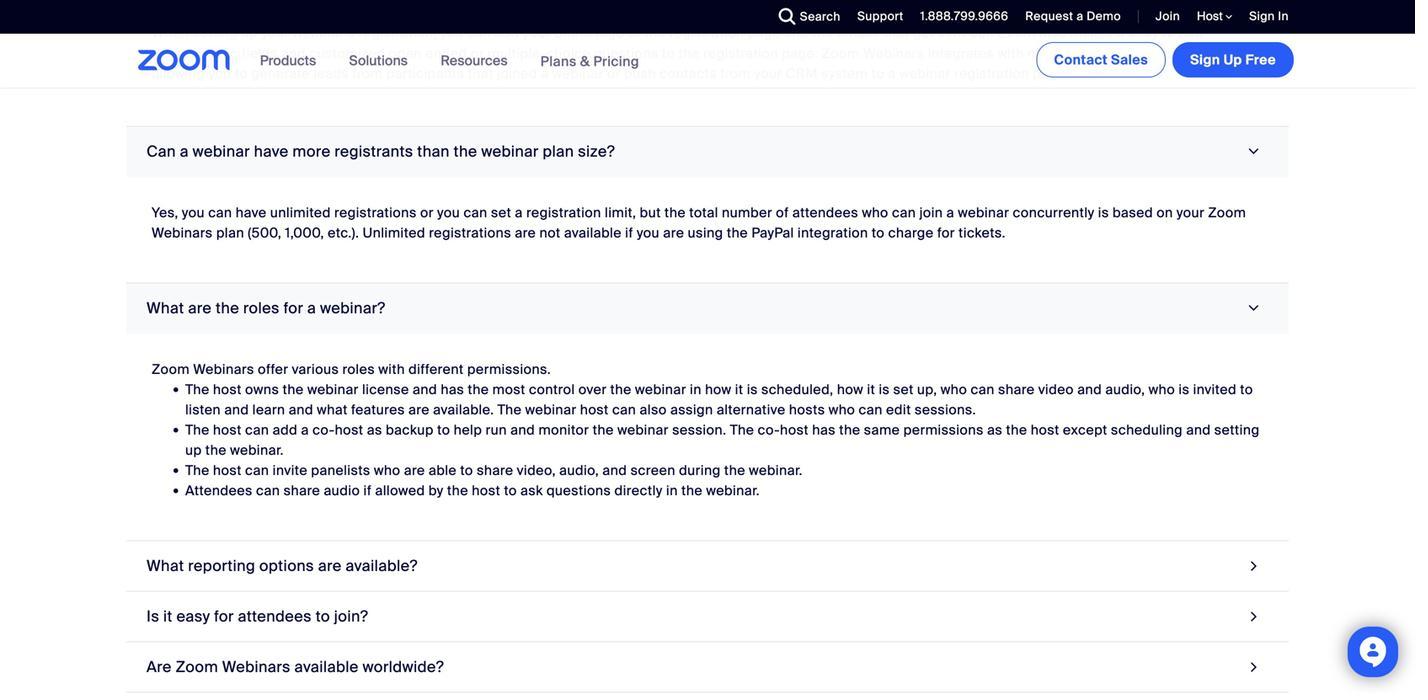 Task type: describe. For each thing, give the bounding box(es) containing it.
right image for is it easy for attendees to join?
[[1247, 605, 1262, 628]]

zoom logo image
[[138, 50, 231, 71]]

for inside "yes, you can have unlimited registrations or you can set a registration limit, but the total number of attendees who can join a webinar concurrently is based on your zoom webinars plan (500, 1,000, etc.). unlimited registrations are not available if you are using the paypal integration to charge for tickets."
[[938, 224, 955, 242]]

sales
[[1111, 51, 1148, 69]]

if inside "yes, you can have unlimited registrations or you can set a registration limit, but the total number of attendees who can join a webinar concurrently is based on your zoom webinars plan (500, 1,000, etc.). unlimited registrations are not available if you are using the paypal integration to charge for tickets."
[[625, 224, 633, 242]]

can a webinar have more registrants than the webinar plan size? button
[[126, 127, 1289, 177]]

right image
[[1243, 144, 1266, 159]]

concurrently
[[1013, 204, 1095, 222]]

listen
[[185, 401, 221, 419]]

the up listen
[[185, 381, 210, 398]]

2 how from the left
[[837, 381, 864, 398]]

out.
[[970, 24, 995, 42]]

it up 'same'
[[867, 381, 876, 398]]

hosts
[[789, 401, 825, 419]]

over
[[579, 381, 607, 398]]

1 horizontal spatial page.
[[1033, 65, 1069, 82]]

zoom up system
[[822, 45, 860, 62]]

are zoom webinars available worldwide?
[[147, 658, 444, 677]]

roles inside dropdown button
[[243, 299, 280, 318]]

request a demo link up makes
[[1026, 8, 1121, 24]]

can inside when setting up your webinar's registration, you can add your brand logo to the registration page and the emails that get sent out. zoom also makes it easy to add demographic fields and customized open ended or multiple-choice questions to the registration page. zoom webinars integrates with many leading crm systems, allowing you to generate leads from participants that joined a webinar or push contacts from your crm system to a webinar registration page.
[[467, 24, 491, 42]]

products
[[260, 52, 316, 70]]

what are the roles for a webinar?
[[147, 299, 386, 318]]

1 how from the left
[[705, 381, 732, 398]]

can
[[147, 142, 176, 161]]

is left invited
[[1179, 381, 1190, 398]]

is it easy for attendees to join?
[[147, 607, 368, 626]]

to right system
[[872, 65, 885, 82]]

but
[[640, 204, 661, 222]]

most
[[493, 381, 526, 398]]

contact sales
[[1054, 51, 1148, 69]]

contacts
[[660, 65, 717, 82]]

host down hosts
[[780, 421, 809, 439]]

when
[[152, 24, 189, 42]]

and down different at the bottom of the page
[[413, 381, 437, 398]]

scheduled,
[[762, 381, 834, 398]]

1 vertical spatial webinar.
[[749, 462, 803, 479]]

search
[[800, 9, 841, 24]]

2 vertical spatial webinar.
[[706, 482, 760, 500]]

webinar up what
[[307, 381, 359, 398]]

video
[[1039, 381, 1074, 398]]

(500,
[[248, 224, 282, 242]]

and right video
[[1078, 381, 1102, 398]]

with inside when setting up your webinar's registration, you can add your brand logo to the registration page and the emails that get sent out. zoom also makes it easy to add demographic fields and customized open ended or multiple-choice questions to the registration page. zoom webinars integrates with many leading crm systems, allowing you to generate leads from participants that joined a webinar or push contacts from your crm system to a webinar registration page.
[[998, 45, 1024, 62]]

a inside what are the roles for a webinar? dropdown button
[[307, 299, 316, 318]]

session.
[[672, 421, 727, 439]]

1 from from the left
[[352, 65, 383, 82]]

charge
[[888, 224, 934, 242]]

except
[[1063, 421, 1108, 439]]

request
[[1026, 8, 1074, 24]]

1.888.799.9666 button up sent in the top of the page
[[921, 8, 1009, 24]]

up
[[1224, 51, 1242, 69]]

emails
[[837, 24, 880, 42]]

1 horizontal spatial audio,
[[1106, 381, 1145, 398]]

available inside "yes, you can have unlimited registrations or you can set a registration limit, but the total number of attendees who can join a webinar concurrently is based on your zoom webinars plan (500, 1,000, etc.). unlimited registrations are not available if you are using the paypal integration to charge for tickets."
[[564, 224, 622, 242]]

1 vertical spatial audio,
[[559, 462, 599, 479]]

what for what are the roles for a webinar?
[[147, 299, 184, 318]]

sessions.
[[915, 401, 976, 419]]

plan inside "yes, you can have unlimited registrations or you can set a registration limit, but the total number of attendees who can join a webinar concurrently is based on your zoom webinars plan (500, 1,000, etc.). unlimited registrations are not available if you are using the paypal integration to charge for tickets."
[[216, 224, 244, 242]]

roles inside zoom webinars offer various roles with different permissions. the host owns the webinar license and has the most control over the webinar in how it is scheduled, how it is set up, who can share video and audio, who is invited to listen and learn and what features are available. the webinar host can also assign alternative hosts who can edit sessions. the host can add a co-host as backup to help run and monitor the webinar session. the co-host has the same permissions as the host except scheduling and setting up the webinar. the host can invite panelists who are able to share video, audio, and screen during the webinar. attendees can share audio if allowed by the host to ask questions directly in the webinar.
[[342, 361, 375, 378]]

2 horizontal spatial or
[[607, 65, 621, 82]]

sign up free button
[[1173, 42, 1294, 78]]

questions inside zoom webinars offer various roles with different permissions. the host owns the webinar license and has the most control over the webinar in how it is scheduled, how it is set up, who can share video and audio, who is invited to listen and learn and what features are available. the webinar host can also assign alternative hosts who can edit sessions. the host can add a co-host as backup to help run and monitor the webinar session. the co-host has the same permissions as the host except scheduling and setting up the webinar. the host can invite panelists who are able to share video, audio, and screen during the webinar. attendees can share audio if allowed by the host to ask questions directly in the webinar.
[[547, 482, 611, 500]]

0 horizontal spatial that
[[468, 65, 494, 82]]

systems,
[[1154, 45, 1211, 62]]

search button
[[766, 0, 845, 34]]

can a webinar have more registrants than the webinar plan size?
[[147, 142, 615, 161]]

and right 'run'
[[511, 421, 535, 439]]

run
[[486, 421, 507, 439]]

1 vertical spatial has
[[812, 421, 836, 439]]

able
[[429, 462, 457, 479]]

0 vertical spatial crm
[[1118, 45, 1150, 62]]

the down alternative
[[730, 421, 754, 439]]

demo
[[1087, 8, 1121, 24]]

and left what
[[289, 401, 313, 419]]

registration down page
[[703, 45, 778, 62]]

to down fields on the left of page
[[235, 65, 248, 82]]

host left ask
[[472, 482, 501, 500]]

by
[[429, 482, 444, 500]]

host
[[1197, 8, 1226, 24]]

host down over
[[580, 401, 609, 419]]

not
[[540, 224, 561, 242]]

video,
[[517, 462, 556, 479]]

who inside "yes, you can have unlimited registrations or you can set a registration limit, but the total number of attendees who can join a webinar concurrently is based on your zoom webinars plan (500, 1,000, etc.). unlimited registrations are not available if you are using the paypal integration to charge for tickets."
[[862, 204, 889, 222]]

also inside when setting up your webinar's registration, you can add your brand logo to the registration page and the emails that get sent out. zoom also makes it easy to add demographic fields and customized open ended or multiple-choice questions to the registration page. zoom webinars integrates with many leading crm systems, allowing you to generate leads from participants that joined a webinar or push contacts from your crm system to a webinar registration page.
[[1040, 24, 1067, 42]]

zoom webinars offer various roles with different permissions. the host owns the webinar license and has the most control over the webinar in how it is scheduled, how it is set up, who can share video and audio, who is invited to listen and learn and what features are available. the webinar host can also assign alternative hosts who can edit sessions. the host can add a co-host as backup to help run and monitor the webinar session. the co-host has the same permissions as the host except scheduling and setting up the webinar. the host can invite panelists who are able to share video, audio, and screen during the webinar. attendees can share audio if allowed by the host to ask questions directly in the webinar.
[[152, 361, 1260, 500]]

is
[[147, 607, 159, 626]]

webinars inside when setting up your webinar's registration, you can add your brand logo to the registration page and the emails that get sent out. zoom also makes it easy to add demographic fields and customized open ended or multiple-choice questions to the registration page. zoom webinars integrates with many leading crm systems, allowing you to generate leads from participants that joined a webinar or push contacts from your crm system to a webinar registration page.
[[863, 45, 925, 62]]

number
[[722, 204, 773, 222]]

up,
[[917, 381, 937, 398]]

control
[[529, 381, 575, 398]]

webinar down the get
[[900, 65, 951, 82]]

leading
[[1066, 45, 1115, 62]]

1 horizontal spatial for
[[284, 299, 303, 318]]

webinars inside dropdown button
[[222, 658, 291, 677]]

webinar down the control
[[525, 401, 577, 419]]

many
[[1028, 45, 1063, 62]]

have for more
[[254, 142, 289, 161]]

&
[[580, 52, 590, 70]]

webinar inside "yes, you can have unlimited registrations or you can set a registration limit, but the total number of attendees who can join a webinar concurrently is based on your zoom webinars plan (500, 1,000, etc.). unlimited registrations are not available if you are using the paypal integration to charge for tickets."
[[958, 204, 1010, 222]]

push
[[624, 65, 656, 82]]

etc.).
[[328, 224, 359, 242]]

unlimited
[[363, 224, 426, 242]]

resources
[[441, 52, 508, 70]]

you up ended
[[441, 24, 464, 42]]

screen
[[631, 462, 676, 479]]

right image for what are the roles for a webinar?
[[1243, 301, 1266, 316]]

to right logo
[[628, 24, 641, 42]]

ask
[[521, 482, 543, 500]]

owns
[[245, 381, 279, 398]]

zoom inside are zoom webinars available worldwide? dropdown button
[[176, 658, 218, 677]]

panelists
[[311, 462, 370, 479]]

0 horizontal spatial page.
[[782, 45, 818, 62]]

what for what reporting options are available?
[[147, 556, 184, 576]]

request a demo link up leading
[[1013, 0, 1126, 34]]

based
[[1113, 204, 1153, 222]]

learn
[[252, 401, 285, 419]]

webinar up assign
[[635, 381, 687, 398]]

sign up free
[[1191, 51, 1276, 69]]

host up attendees
[[213, 462, 242, 479]]

banner containing contact sales
[[118, 34, 1298, 89]]

right image for are zoom webinars available worldwide?
[[1247, 656, 1262, 679]]

your up fields on the left of page
[[261, 24, 289, 42]]

plan inside dropdown button
[[543, 142, 574, 161]]

up inside when setting up your webinar's registration, you can add your brand logo to the registration page and the emails that get sent out. zoom also makes it easy to add demographic fields and customized open ended or multiple-choice questions to the registration page. zoom webinars integrates with many leading crm systems, allowing you to generate leads from participants that joined a webinar or push contacts from your crm system to a webinar registration page.
[[241, 24, 258, 42]]

to left ask
[[504, 482, 517, 500]]

than
[[417, 142, 450, 161]]

contact sales link
[[1037, 42, 1166, 78]]

scheduling
[[1111, 421, 1183, 439]]

products button
[[260, 34, 324, 88]]

host down listen
[[213, 421, 242, 439]]

audio
[[324, 482, 360, 500]]

what reporting options are available? button
[[126, 541, 1289, 592]]

2 as from the left
[[987, 421, 1003, 439]]

the down most
[[498, 401, 522, 419]]

to left the help
[[437, 421, 450, 439]]

is up alternative
[[747, 381, 758, 398]]

to right able
[[460, 462, 473, 479]]

what are the roles for a webinar? button
[[126, 283, 1289, 334]]

backup
[[386, 421, 434, 439]]

registration,
[[358, 24, 437, 42]]

who up scheduling
[[1149, 381, 1175, 398]]

using
[[688, 224, 723, 242]]

help
[[454, 421, 482, 439]]

generate
[[251, 65, 310, 82]]

permissions
[[904, 421, 984, 439]]

you down but
[[637, 224, 660, 242]]

invite
[[273, 462, 308, 479]]

sent
[[938, 24, 966, 42]]

registration down integrates
[[955, 65, 1029, 82]]

who up sessions.
[[941, 381, 967, 398]]

webinar right than
[[481, 142, 539, 161]]

it up alternative
[[735, 381, 744, 398]]

more
[[293, 142, 331, 161]]

zoom up many
[[998, 24, 1036, 42]]

setting inside zoom webinars offer various roles with different permissions. the host owns the webinar license and has the most control over the webinar in how it is scheduled, how it is set up, who can share video and audio, who is invited to listen and learn and what features are available. the webinar host can also assign alternative hosts who can edit sessions. the host can add a co-host as backup to help run and monitor the webinar session. the co-host has the same permissions as the host except scheduling and setting up the webinar. the host can invite panelists who are able to share video, audio, and screen during the webinar. attendees can share audio if allowed by the host to ask questions directly in the webinar.
[[1215, 421, 1260, 439]]

add inside zoom webinars offer various roles with different permissions. the host owns the webinar license and has the most control over the webinar in how it is scheduled, how it is set up, who can share video and audio, who is invited to listen and learn and what features are available. the webinar host can also assign alternative hosts who can edit sessions. the host can add a co-host as backup to help run and monitor the webinar session. the co-host has the same permissions as the host except scheduling and setting up the webinar. the host can invite panelists who are able to share video, audio, and screen during the webinar. attendees can share audio if allowed by the host to ask questions directly in the webinar.
[[273, 421, 298, 439]]

the inside dropdown button
[[216, 299, 239, 318]]

a inside can a webinar have more registrants than the webinar plan size? dropdown button
[[180, 142, 189, 161]]

same
[[864, 421, 900, 439]]

0 horizontal spatial share
[[284, 482, 320, 500]]

request a demo
[[1026, 8, 1121, 24]]

questions inside when setting up your webinar's registration, you can add your brand logo to the registration page and the emails that get sent out. zoom also makes it easy to add demographic fields and customized open ended or multiple-choice questions to the registration page. zoom webinars integrates with many leading crm systems, allowing you to generate leads from participants that joined a webinar or push contacts from your crm system to a webinar registration page.
[[594, 45, 659, 62]]

allowed
[[375, 482, 425, 500]]

2 horizontal spatial share
[[998, 381, 1035, 398]]

webinar up screen
[[618, 421, 669, 439]]



Task type: vqa. For each thing, say whether or not it's contained in the screenshot.
the left Show Options image
no



Task type: locate. For each thing, give the bounding box(es) containing it.
1 vertical spatial with
[[378, 361, 405, 378]]

also left assign
[[640, 401, 667, 419]]

are
[[147, 658, 172, 677]]

that left joined
[[468, 65, 494, 82]]

0 horizontal spatial co-
[[313, 421, 335, 439]]

sign for sign up free
[[1191, 51, 1221, 69]]

support link
[[845, 0, 908, 34], [858, 8, 904, 24]]

zoom inside "yes, you can have unlimited registrations or you can set a registration limit, but the total number of attendees who can join a webinar concurrently is based on your zoom webinars plan (500, 1,000, etc.). unlimited registrations are not available if you are using the paypal integration to charge for tickets."
[[1208, 204, 1246, 222]]

1 vertical spatial roles
[[342, 361, 375, 378]]

0 horizontal spatial registrations
[[334, 204, 417, 222]]

what reporting options are available?
[[147, 556, 418, 576]]

your right on at the right top of page
[[1177, 204, 1205, 222]]

available?
[[346, 556, 418, 576]]

1 horizontal spatial as
[[987, 421, 1003, 439]]

0 horizontal spatial crm
[[786, 65, 818, 82]]

0 horizontal spatial attendees
[[238, 607, 312, 626]]

join
[[1156, 8, 1180, 24]]

audio, right video,
[[559, 462, 599, 479]]

0 vertical spatial sign
[[1250, 8, 1275, 24]]

1 horizontal spatial roles
[[342, 361, 375, 378]]

reporting
[[188, 556, 255, 576]]

attendees up integration
[[793, 204, 859, 222]]

1.888.799.9666 button up integrates
[[908, 0, 1013, 34]]

1 horizontal spatial in
[[690, 381, 702, 398]]

your down page
[[754, 65, 782, 82]]

sign inside button
[[1191, 51, 1221, 69]]

registration inside "yes, you can have unlimited registrations or you can set a registration limit, but the total number of attendees who can join a webinar concurrently is based on your zoom webinars plan (500, 1,000, etc.). unlimited registrations are not available if you are using the paypal integration to charge for tickets."
[[526, 204, 601, 222]]

0 horizontal spatial setting
[[192, 24, 238, 42]]

1 horizontal spatial crm
[[1118, 45, 1150, 62]]

webinars inside "yes, you can have unlimited registrations or you can set a registration limit, but the total number of attendees who can join a webinar concurrently is based on your zoom webinars plan (500, 1,000, etc.). unlimited registrations are not available if you are using the paypal integration to charge for tickets."
[[152, 224, 213, 242]]

right image
[[1243, 301, 1266, 316], [1247, 555, 1262, 577], [1247, 605, 1262, 628], [1247, 656, 1262, 679]]

page
[[748, 24, 781, 42]]

up
[[241, 24, 258, 42], [185, 441, 202, 459]]

have for unlimited
[[236, 204, 267, 222]]

host left except
[[1031, 421, 1060, 439]]

makes
[[1070, 24, 1113, 42]]

set inside zoom webinars offer various roles with different permissions. the host owns the webinar license and has the most control over the webinar in how it is scheduled, how it is set up, who can share video and audio, who is invited to listen and learn and what features are available. the webinar host can also assign alternative hosts who can edit sessions. the host can add a co-host as backup to help run and monitor the webinar session. the co-host has the same permissions as the host except scheduling and setting up the webinar. the host can invite panelists who are able to share video, audio, and screen during the webinar. attendees can share audio if allowed by the host to ask questions directly in the webinar.
[[894, 381, 914, 398]]

0 horizontal spatial available
[[295, 658, 359, 677]]

2 what from the top
[[147, 556, 184, 576]]

right image for what reporting options are available?
[[1247, 555, 1262, 577]]

webinar up tickets. in the top of the page
[[958, 204, 1010, 222]]

that down support on the top right
[[884, 24, 909, 42]]

attendees inside "yes, you can have unlimited registrations or you can set a registration limit, but the total number of attendees who can join a webinar concurrently is based on your zoom webinars plan (500, 1,000, etc.). unlimited registrations are not available if you are using the paypal integration to charge for tickets."
[[793, 204, 859, 222]]

1 vertical spatial available
[[295, 658, 359, 677]]

0 vertical spatial that
[[884, 24, 909, 42]]

0 vertical spatial page.
[[782, 45, 818, 62]]

2 horizontal spatial for
[[938, 224, 955, 242]]

zoom up listen
[[152, 361, 190, 378]]

1 vertical spatial plan
[[216, 224, 244, 242]]

1 horizontal spatial if
[[625, 224, 633, 242]]

easy inside dropdown button
[[177, 607, 210, 626]]

1 vertical spatial crm
[[786, 65, 818, 82]]

unlimited
[[270, 204, 331, 222]]

webinar?
[[320, 299, 386, 318]]

support
[[858, 8, 904, 24]]

1 horizontal spatial with
[[998, 45, 1024, 62]]

plan
[[543, 142, 574, 161], [216, 224, 244, 242]]

webinar. down alternative
[[749, 462, 803, 479]]

who up charge
[[862, 204, 889, 222]]

1 horizontal spatial available
[[564, 224, 622, 242]]

you right yes,
[[182, 204, 205, 222]]

multiple-
[[488, 45, 547, 62]]

1 vertical spatial if
[[364, 482, 372, 500]]

0 vertical spatial roles
[[243, 299, 280, 318]]

or left push
[[607, 65, 621, 82]]

attendees down what reporting options are available?
[[238, 607, 312, 626]]

with up license
[[378, 361, 405, 378]]

directly
[[615, 482, 663, 500]]

crm right leading
[[1118, 45, 1150, 62]]

system
[[821, 65, 868, 82]]

2 from from the left
[[720, 65, 751, 82]]

0 vertical spatial have
[[254, 142, 289, 161]]

you down the demographic
[[209, 65, 231, 82]]

or inside "yes, you can have unlimited registrations or you can set a registration limit, but the total number of attendees who can join a webinar concurrently is based on your zoom webinars plan (500, 1,000, etc.). unlimited registrations are not available if you are using the paypal integration to charge for tickets."
[[420, 204, 434, 222]]

plans
[[541, 52, 577, 70]]

meetings navigation
[[1033, 34, 1298, 81]]

and down invited
[[1187, 421, 1211, 439]]

how up assign
[[705, 381, 732, 398]]

the down listen
[[185, 421, 210, 439]]

who up allowed
[[374, 462, 401, 479]]

the up attendees
[[185, 462, 210, 479]]

share down invite
[[284, 482, 320, 500]]

limit,
[[605, 204, 636, 222]]

1 horizontal spatial how
[[837, 381, 864, 398]]

total
[[689, 204, 719, 222]]

have inside "yes, you can have unlimited registrations or you can set a registration limit, but the total number of attendees who can join a webinar concurrently is based on your zoom webinars plan (500, 1,000, etc.). unlimited registrations are not available if you are using the paypal integration to charge for tickets."
[[236, 204, 267, 222]]

are
[[515, 224, 536, 242], [663, 224, 684, 242], [188, 299, 212, 318], [409, 401, 430, 419], [404, 462, 425, 479], [318, 556, 342, 576]]

is
[[1098, 204, 1109, 222], [747, 381, 758, 398], [879, 381, 890, 398], [1179, 381, 1190, 398]]

is up edit
[[879, 381, 890, 398]]

plan left size?
[[543, 142, 574, 161]]

webinar. up invite
[[230, 441, 284, 459]]

webinar
[[552, 65, 604, 82], [900, 65, 951, 82], [193, 142, 250, 161], [481, 142, 539, 161], [958, 204, 1010, 222], [307, 381, 359, 398], [635, 381, 687, 398], [525, 401, 577, 419], [618, 421, 669, 439]]

to inside "yes, you can have unlimited registrations or you can set a registration limit, but the total number of attendees who can join a webinar concurrently is based on your zoom webinars plan (500, 1,000, etc.). unlimited registrations are not available if you are using the paypal integration to charge for tickets."
[[872, 224, 885, 242]]

to right invited
[[1240, 381, 1253, 398]]

how right scheduled,
[[837, 381, 864, 398]]

attendees inside dropdown button
[[238, 607, 312, 626]]

and up generate
[[281, 45, 306, 62]]

2 vertical spatial for
[[214, 607, 234, 626]]

1 horizontal spatial registrations
[[429, 224, 511, 242]]

1 as from the left
[[367, 421, 382, 439]]

0 vertical spatial also
[[1040, 24, 1067, 42]]

0 vertical spatial with
[[998, 45, 1024, 62]]

a inside zoom webinars offer various roles with different permissions. the host owns the webinar license and has the most control over the webinar in how it is scheduled, how it is set up, who can share video and audio, who is invited to listen and learn and what features are available. the webinar host can also assign alternative hosts who can edit sessions. the host can add a co-host as backup to help run and monitor the webinar session. the co-host has the same permissions as the host except scheduling and setting up the webinar. the host can invite panelists who are able to share video, audio, and screen during the webinar. attendees can share audio if allowed by the host to ask questions directly in the webinar.
[[301, 421, 309, 439]]

right image inside are zoom webinars available worldwide? dropdown button
[[1247, 656, 1262, 679]]

for left webinar?
[[284, 299, 303, 318]]

various
[[292, 361, 339, 378]]

during
[[679, 462, 721, 479]]

1 horizontal spatial set
[[894, 381, 914, 398]]

also
[[1040, 24, 1067, 42], [640, 401, 667, 419]]

are zoom webinars available worldwide? button
[[126, 642, 1289, 693]]

0 horizontal spatial easy
[[177, 607, 210, 626]]

0 horizontal spatial or
[[420, 204, 434, 222]]

roles up offer
[[243, 299, 280, 318]]

with inside zoom webinars offer various roles with different permissions. the host owns the webinar license and has the most control over the webinar in how it is scheduled, how it is set up, who can share video and audio, who is invited to listen and learn and what features are available. the webinar host can also assign alternative hosts who can edit sessions. the host can add a co-host as backup to help run and monitor the webinar session. the co-host has the same permissions as the host except scheduling and setting up the webinar. the host can invite panelists who are able to share video, audio, and screen during the webinar. attendees can share audio if allowed by the host to ask questions directly in the webinar.
[[378, 361, 405, 378]]

setting inside when setting up your webinar's registration, you can add your brand logo to the registration page and the emails that get sent out. zoom also makes it easy to add demographic fields and customized open ended or multiple-choice questions to the registration page. zoom webinars integrates with many leading crm systems, allowing you to generate leads from participants that joined a webinar or push contacts from your crm system to a webinar registration page.
[[192, 24, 238, 42]]

worldwide?
[[363, 658, 444, 677]]

support link left the get
[[845, 0, 908, 34]]

webinars down is it easy for attendees to join?
[[222, 658, 291, 677]]

1 vertical spatial registrations
[[429, 224, 511, 242]]

with
[[998, 45, 1024, 62], [378, 361, 405, 378]]

0 horizontal spatial how
[[705, 381, 732, 398]]

attendees
[[185, 482, 253, 500]]

you down than
[[437, 204, 460, 222]]

share
[[998, 381, 1035, 398], [477, 462, 514, 479], [284, 482, 320, 500]]

resources button
[[441, 34, 515, 88]]

setting up the demographic
[[192, 24, 238, 42]]

or
[[471, 45, 484, 62], [607, 65, 621, 82], [420, 204, 434, 222]]

sign for sign in
[[1250, 8, 1275, 24]]

1 vertical spatial questions
[[547, 482, 611, 500]]

1 horizontal spatial easy
[[1129, 24, 1159, 42]]

registrations up unlimited
[[334, 204, 417, 222]]

free
[[1246, 51, 1276, 69]]

solutions button
[[349, 34, 415, 88]]

paypal
[[752, 224, 794, 242]]

for down join
[[938, 224, 955, 242]]

you
[[441, 24, 464, 42], [209, 65, 231, 82], [182, 204, 205, 222], [437, 204, 460, 222], [637, 224, 660, 242]]

host up listen
[[213, 381, 242, 398]]

have inside dropdown button
[[254, 142, 289, 161]]

also inside zoom webinars offer various roles with different permissions. the host owns the webinar license and has the most control over the webinar in how it is scheduled, how it is set up, who can share video and audio, who is invited to listen and learn and what features are available. the webinar host can also assign alternative hosts who can edit sessions. the host can add a co-host as backup to help run and monitor the webinar session. the co-host has the same permissions as the host except scheduling and setting up the webinar. the host can invite panelists who are able to share video, audio, and screen during the webinar. attendees can share audio if allowed by the host to ask questions directly in the webinar.
[[640, 401, 667, 419]]

1 vertical spatial in
[[666, 482, 678, 500]]

0 horizontal spatial set
[[491, 204, 511, 222]]

1 horizontal spatial plan
[[543, 142, 574, 161]]

1 vertical spatial up
[[185, 441, 202, 459]]

or right ended
[[471, 45, 484, 62]]

1 vertical spatial sign
[[1191, 51, 1221, 69]]

brand
[[555, 24, 592, 42]]

1 vertical spatial what
[[147, 556, 184, 576]]

for down reporting at left
[[214, 607, 234, 626]]

1 horizontal spatial from
[[720, 65, 751, 82]]

1 horizontal spatial up
[[241, 24, 258, 42]]

it inside dropdown button
[[163, 607, 173, 626]]

1 co- from the left
[[313, 421, 335, 439]]

registrations
[[334, 204, 417, 222], [429, 224, 511, 242]]

webinar's
[[293, 24, 355, 42]]

who right hosts
[[829, 401, 855, 419]]

0 horizontal spatial sign
[[1191, 51, 1221, 69]]

0 vertical spatial what
[[147, 299, 184, 318]]

1.888.799.9666
[[921, 8, 1009, 24]]

what
[[317, 401, 348, 419]]

and right page
[[784, 24, 809, 42]]

0 vertical spatial questions
[[594, 45, 659, 62]]

setting down invited
[[1215, 421, 1260, 439]]

in down screen
[[666, 482, 678, 500]]

registration up contacts at the top of the page
[[669, 24, 744, 42]]

1 horizontal spatial that
[[884, 24, 909, 42]]

add
[[495, 24, 519, 42], [1179, 24, 1204, 42], [273, 421, 298, 439]]

up up fields on the left of page
[[241, 24, 258, 42]]

1 horizontal spatial attendees
[[793, 204, 859, 222]]

0 vertical spatial available
[[564, 224, 622, 242]]

1.888.799.9666 button
[[908, 0, 1013, 34], [921, 8, 1009, 24]]

from down customized
[[352, 65, 383, 82]]

1 vertical spatial page.
[[1033, 65, 1069, 82]]

0 vertical spatial in
[[690, 381, 702, 398]]

sign left up
[[1191, 51, 1221, 69]]

for
[[938, 224, 955, 242], [284, 299, 303, 318], [214, 607, 234, 626]]

2 vertical spatial or
[[420, 204, 434, 222]]

it
[[1117, 24, 1125, 42], [735, 381, 744, 398], [867, 381, 876, 398], [163, 607, 173, 626]]

0 horizontal spatial for
[[214, 607, 234, 626]]

host down what
[[335, 421, 363, 439]]

of
[[776, 204, 789, 222]]

0 vertical spatial for
[[938, 224, 955, 242]]

1 horizontal spatial also
[[1040, 24, 1067, 42]]

as down features
[[367, 421, 382, 439]]

0 horizontal spatial from
[[352, 65, 383, 82]]

up down listen
[[185, 441, 202, 459]]

1 horizontal spatial has
[[812, 421, 836, 439]]

0 horizontal spatial audio,
[[559, 462, 599, 479]]

0 horizontal spatial up
[[185, 441, 202, 459]]

share down 'run'
[[477, 462, 514, 479]]

0 vertical spatial share
[[998, 381, 1035, 398]]

yes, you can have unlimited registrations or you can set a registration limit, but the total number of attendees who can join a webinar concurrently is based on your zoom webinars plan (500, 1,000, etc.). unlimited registrations are not available if you are using the paypal integration to charge for tickets.
[[152, 204, 1246, 242]]

your
[[261, 24, 289, 42], [523, 24, 551, 42], [754, 65, 782, 82], [1177, 204, 1205, 222]]

2 vertical spatial share
[[284, 482, 320, 500]]

0 horizontal spatial if
[[364, 482, 372, 500]]

the inside dropdown button
[[454, 142, 477, 161]]

1 horizontal spatial or
[[471, 45, 484, 62]]

demographic
[[152, 45, 238, 62]]

0 vertical spatial easy
[[1129, 24, 1159, 42]]

when setting up your webinar's registration, you can add your brand logo to the registration page and the emails that get sent out. zoom also makes it easy to add demographic fields and customized open ended or multiple-choice questions to the registration page. zoom webinars integrates with many leading crm systems, allowing you to generate leads from participants that joined a webinar or push contacts from your crm system to a webinar registration page.
[[152, 24, 1211, 82]]

1 horizontal spatial co-
[[758, 421, 780, 439]]

the
[[645, 24, 666, 42], [812, 24, 834, 42], [679, 45, 700, 62], [454, 142, 477, 161], [665, 204, 686, 222], [727, 224, 748, 242], [216, 299, 239, 318], [283, 381, 304, 398], [468, 381, 489, 398], [610, 381, 632, 398], [593, 421, 614, 439], [839, 421, 861, 439], [1006, 421, 1028, 439], [205, 441, 227, 459], [724, 462, 746, 479], [447, 482, 468, 500], [682, 482, 703, 500]]

banner
[[118, 34, 1298, 89]]

as
[[367, 421, 382, 439], [987, 421, 1003, 439]]

has down hosts
[[812, 421, 836, 439]]

sign left 'in'
[[1250, 8, 1275, 24]]

product information navigation
[[247, 34, 652, 89]]

as right permissions
[[987, 421, 1003, 439]]

plans & pricing
[[541, 52, 639, 70]]

to down join
[[1162, 24, 1175, 42]]

available
[[564, 224, 622, 242], [295, 658, 359, 677]]

right image inside is it easy for attendees to join? dropdown button
[[1247, 605, 1262, 628]]

0 vertical spatial webinar.
[[230, 441, 284, 459]]

up inside zoom webinars offer various roles with different permissions. the host owns the webinar license and has the most control over the webinar in how it is scheduled, how it is set up, who can share video and audio, who is invited to listen and learn and what features are available. the webinar host can also assign alternative hosts who can edit sessions. the host can add a co-host as backup to help run and monitor the webinar session. the co-host has the same permissions as the host except scheduling and setting up the webinar. the host can invite panelists who are able to share video, audio, and screen during the webinar. attendees can share audio if allowed by the host to ask questions directly in the webinar.
[[185, 441, 202, 459]]

2 co- from the left
[[758, 421, 780, 439]]

1 vertical spatial share
[[477, 462, 514, 479]]

audio, up scheduling
[[1106, 381, 1145, 398]]

to
[[628, 24, 641, 42], [1162, 24, 1175, 42], [662, 45, 675, 62], [235, 65, 248, 82], [872, 65, 885, 82], [872, 224, 885, 242], [1240, 381, 1253, 398], [437, 421, 450, 439], [460, 462, 473, 479], [504, 482, 517, 500], [316, 607, 330, 626]]

has up available.
[[441, 381, 464, 398]]

that
[[884, 24, 909, 42], [468, 65, 494, 82]]

allowing
[[152, 65, 205, 82]]

0 horizontal spatial also
[[640, 401, 667, 419]]

0 horizontal spatial has
[[441, 381, 464, 398]]

registrants
[[335, 142, 413, 161]]

it inside when setting up your webinar's registration, you can add your brand logo to the registration page and the emails that get sent out. zoom also makes it easy to add demographic fields and customized open ended or multiple-choice questions to the registration page. zoom webinars integrates with many leading crm systems, allowing you to generate leads from participants that joined a webinar or push contacts from your crm system to a webinar registration page.
[[1117, 24, 1125, 42]]

sign
[[1250, 8, 1275, 24], [1191, 51, 1221, 69]]

available down join?
[[295, 658, 359, 677]]

2 horizontal spatial add
[[1179, 24, 1204, 42]]

set
[[491, 204, 511, 222], [894, 381, 914, 398]]

invited
[[1193, 381, 1237, 398]]

1 vertical spatial for
[[284, 299, 303, 318]]

1 vertical spatial attendees
[[238, 607, 312, 626]]

offer
[[258, 361, 288, 378]]

0 vertical spatial set
[[491, 204, 511, 222]]

1 horizontal spatial setting
[[1215, 421, 1260, 439]]

set inside "yes, you can have unlimited registrations or you can set a registration limit, but the total number of attendees who can join a webinar concurrently is based on your zoom webinars plan (500, 1,000, etc.). unlimited registrations are not available if you are using the paypal integration to charge for tickets."
[[491, 204, 511, 222]]

1 vertical spatial or
[[607, 65, 621, 82]]

webinars inside zoom webinars offer various roles with different permissions. the host owns the webinar license and has the most control over the webinar in how it is scheduled, how it is set up, who can share video and audio, who is invited to listen and learn and what features are available. the webinar host can also assign alternative hosts who can edit sessions. the host can add a co-host as backup to help run and monitor the webinar session. the co-host has the same permissions as the host except scheduling and setting up the webinar. the host can invite panelists who are able to share video, audio, and screen during the webinar. attendees can share audio if allowed by the host to ask questions directly in the webinar.
[[193, 361, 254, 378]]

easy down join
[[1129, 24, 1159, 42]]

0 vertical spatial audio,
[[1106, 381, 1145, 398]]

1 horizontal spatial sign
[[1250, 8, 1275, 24]]

1 vertical spatial have
[[236, 204, 267, 222]]

customized
[[309, 45, 385, 62]]

available inside dropdown button
[[295, 658, 359, 677]]

if right the audio
[[364, 482, 372, 500]]

1 what from the top
[[147, 299, 184, 318]]

monitor
[[539, 421, 589, 439]]

questions
[[594, 45, 659, 62], [547, 482, 611, 500]]

your up multiple-
[[523, 24, 551, 42]]

questions up push
[[594, 45, 659, 62]]

or up unlimited
[[420, 204, 434, 222]]

and up directly
[[603, 462, 627, 479]]

pricing
[[594, 52, 639, 70]]

your inside "yes, you can have unlimited registrations or you can set a registration limit, but the total number of attendees who can join a webinar concurrently is based on your zoom webinars plan (500, 1,000, etc.). unlimited registrations are not available if you are using the paypal integration to charge for tickets."
[[1177, 204, 1205, 222]]

0 vertical spatial up
[[241, 24, 258, 42]]

1 horizontal spatial add
[[495, 24, 519, 42]]

in
[[1278, 8, 1289, 24]]

if inside zoom webinars offer various roles with different permissions. the host owns the webinar license and has the most control over the webinar in how it is scheduled, how it is set up, who can share video and audio, who is invited to listen and learn and what features are available. the webinar host can also assign alternative hosts who can edit sessions. the host can add a co-host as backup to help run and monitor the webinar session. the co-host has the same permissions as the host except scheduling and setting up the webinar. the host can invite panelists who are able to share video, audio, and screen during the webinar. attendees can share audio if allowed by the host to ask questions directly in the webinar.
[[364, 482, 372, 500]]

right image inside what reporting options are available? dropdown button
[[1247, 555, 1262, 577]]

webinar. down during
[[706, 482, 760, 500]]

how
[[705, 381, 732, 398], [837, 381, 864, 398]]

edit
[[886, 401, 911, 419]]

add down learn
[[273, 421, 298, 439]]

easy inside when setting up your webinar's registration, you can add your brand logo to the registration page and the emails that get sent out. zoom also makes it easy to add demographic fields and customized open ended or multiple-choice questions to the registration page. zoom webinars integrates with many leading crm systems, allowing you to generate leads from participants that joined a webinar or push contacts from your crm system to a webinar registration page.
[[1129, 24, 1159, 42]]

0 vertical spatial attendees
[[793, 204, 859, 222]]

registrations right unlimited
[[429, 224, 511, 242]]

choice
[[547, 45, 591, 62]]

to left join?
[[316, 607, 330, 626]]

0 horizontal spatial as
[[367, 421, 382, 439]]

zoom inside zoom webinars offer various roles with different permissions. the host owns the webinar license and has the most control over the webinar in how it is scheduled, how it is set up, who can share video and audio, who is invited to listen and learn and what features are available. the webinar host can also assign alternative hosts who can edit sessions. the host can add a co-host as backup to help run and monitor the webinar session. the co-host has the same permissions as the host except scheduling and setting up the webinar. the host can invite panelists who are able to share video, audio, and screen during the webinar. attendees can share audio if allowed by the host to ask questions directly in the webinar.
[[152, 361, 190, 378]]

webinar right can
[[193, 142, 250, 161]]

0 vertical spatial or
[[471, 45, 484, 62]]

solutions
[[349, 52, 408, 70]]

1,000,
[[285, 224, 324, 242]]

to inside dropdown button
[[316, 607, 330, 626]]

to up contacts at the top of the page
[[662, 45, 675, 62]]

license
[[362, 381, 409, 398]]

support link up emails
[[858, 8, 904, 24]]

1 horizontal spatial share
[[477, 462, 514, 479]]

0 vertical spatial plan
[[543, 142, 574, 161]]

0 vertical spatial registrations
[[334, 204, 417, 222]]

right image inside what are the roles for a webinar? dropdown button
[[1243, 301, 1266, 316]]

crm left system
[[786, 65, 818, 82]]

from
[[352, 65, 383, 82], [720, 65, 751, 82]]

1 vertical spatial that
[[468, 65, 494, 82]]

webinar down choice
[[552, 65, 604, 82]]

in up assign
[[690, 381, 702, 398]]

add up multiple-
[[495, 24, 519, 42]]

is inside "yes, you can have unlimited registrations or you can set a registration limit, but the total number of attendees who can join a webinar concurrently is based on your zoom webinars plan (500, 1,000, etc.). unlimited registrations are not available if you are using the paypal integration to charge for tickets."
[[1098, 204, 1109, 222]]

and left learn
[[224, 401, 249, 419]]

assign
[[671, 401, 713, 419]]

0 vertical spatial has
[[441, 381, 464, 398]]



